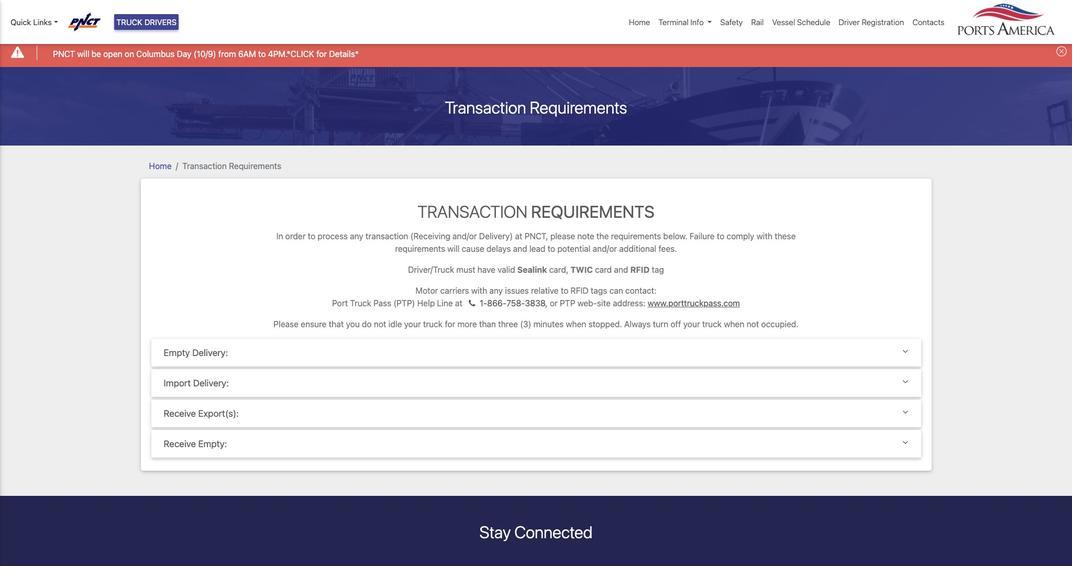 Task type: vqa. For each thing, say whether or not it's contained in the screenshot.
do
yes



Task type: locate. For each thing, give the bounding box(es) containing it.
quick
[[10, 17, 31, 27]]

do
[[362, 320, 372, 329]]

with left these
[[757, 232, 773, 241]]

1 vertical spatial rfid
[[571, 286, 589, 295]]

transaction requirements
[[445, 97, 627, 117], [182, 161, 281, 171], [418, 201, 655, 221]]

1 horizontal spatial requirements
[[611, 232, 661, 241]]

1 vertical spatial any
[[490, 286, 503, 295]]

rfid inside motor carriers with any issues relative to rfid tags can contact: port truck pass (ptp) help line at
[[571, 286, 589, 295]]

0 horizontal spatial not
[[374, 320, 386, 329]]

any right process
[[350, 232, 364, 241]]

at inside in order to process any transaction (receiving and/or delivery) at pnct, please note the requirements below. failure to comply with these requirements will cause delays and lead to potential and/or additional fees.
[[515, 232, 523, 241]]

at left the "pnct,"
[[515, 232, 523, 241]]

4pm.*click
[[268, 49, 314, 58]]

1 vertical spatial home link
[[149, 161, 172, 171]]

not left occupied.
[[747, 320, 759, 329]]

truck left drivers
[[116, 17, 142, 27]]

0 vertical spatial will
[[77, 49, 89, 58]]

potential
[[558, 244, 591, 254]]

off
[[671, 320, 681, 329]]

for inside alert
[[316, 49, 327, 58]]

and/or
[[453, 232, 477, 241], [593, 244, 617, 254]]

2 your from the left
[[684, 320, 700, 329]]

any inside motor carriers with any issues relative to rfid tags can contact: port truck pass (ptp) help line at
[[490, 286, 503, 295]]

0 vertical spatial any
[[350, 232, 364, 241]]

tags
[[591, 286, 607, 295]]

not
[[374, 320, 386, 329], [747, 320, 759, 329]]

0 vertical spatial truck
[[116, 17, 142, 27]]

your right off on the right
[[684, 320, 700, 329]]

0 horizontal spatial home link
[[149, 161, 172, 171]]

connected
[[515, 523, 593, 542]]

for
[[316, 49, 327, 58], [445, 320, 455, 329]]

details*
[[329, 49, 359, 58]]

carriers
[[440, 286, 469, 295]]

2 vertical spatial transaction
[[418, 201, 528, 221]]

at
[[515, 232, 523, 241], [455, 299, 463, 308]]

and/or up the cause
[[453, 232, 477, 241]]

0 vertical spatial home link
[[625, 12, 655, 32]]

1 horizontal spatial home link
[[625, 12, 655, 32]]

stay connected
[[480, 523, 593, 542]]

additional
[[619, 244, 657, 254]]

1 vertical spatial with
[[471, 286, 487, 295]]

(3)
[[520, 320, 532, 329]]

delivery:
[[192, 347, 228, 358], [193, 378, 229, 389]]

your right idle in the left bottom of the page
[[404, 320, 421, 329]]

comply
[[727, 232, 755, 241]]

not right do
[[374, 320, 386, 329]]

open
[[103, 49, 122, 58]]

(10/9)
[[194, 49, 216, 58]]

0 horizontal spatial any
[[350, 232, 364, 241]]

contacts link
[[909, 12, 949, 32]]

receive export(s): link
[[164, 408, 909, 419]]

1 horizontal spatial will
[[448, 244, 460, 254]]

receive down import
[[164, 408, 196, 419]]

1 horizontal spatial for
[[445, 320, 455, 329]]

columbus
[[136, 49, 175, 58]]

vessel schedule
[[772, 17, 831, 27]]

to up 'ptp'
[[561, 286, 569, 295]]

relative
[[531, 286, 559, 295]]

1 horizontal spatial with
[[757, 232, 773, 241]]

delays
[[487, 244, 511, 254]]

to
[[258, 49, 266, 58], [308, 232, 316, 241], [717, 232, 725, 241], [548, 244, 555, 254], [561, 286, 569, 295]]

truck
[[423, 320, 443, 329], [702, 320, 722, 329]]

must
[[457, 265, 475, 275]]

at down 'carriers'
[[455, 299, 463, 308]]

receive for receive export(s):
[[164, 408, 196, 419]]

will
[[77, 49, 89, 58], [448, 244, 460, 254]]

when down 'ptp'
[[566, 320, 586, 329]]

truck down "help" at the bottom of the page
[[423, 320, 443, 329]]

three
[[498, 320, 518, 329]]

lead
[[530, 244, 546, 254]]

1 vertical spatial requirements
[[229, 161, 281, 171]]

0 horizontal spatial at
[[455, 299, 463, 308]]

1 vertical spatial and/or
[[593, 244, 617, 254]]

receive left "empty:"
[[164, 439, 196, 450]]

when down www.porttruckpass.com link
[[724, 320, 745, 329]]

2 when from the left
[[724, 320, 745, 329]]

requirements
[[530, 97, 627, 117], [229, 161, 281, 171], [531, 201, 655, 221]]

truck right "port"
[[350, 299, 371, 308]]

pnct
[[53, 49, 75, 58]]

to right 6am
[[258, 49, 266, 58]]

delivery: right empty
[[192, 347, 228, 358]]

port
[[332, 299, 348, 308]]

1 horizontal spatial truck
[[702, 320, 722, 329]]

www.porttruckpass.com link
[[648, 299, 740, 308]]

to right order
[[308, 232, 316, 241]]

0 vertical spatial receive
[[164, 408, 196, 419]]

1 horizontal spatial truck
[[350, 299, 371, 308]]

0 vertical spatial with
[[757, 232, 773, 241]]

0 horizontal spatial and/or
[[453, 232, 477, 241]]

receive empty: link
[[164, 439, 909, 450]]

1 horizontal spatial rfid
[[631, 265, 650, 275]]

1 horizontal spatial at
[[515, 232, 523, 241]]

1 vertical spatial truck
[[350, 299, 371, 308]]

transaction
[[366, 232, 408, 241]]

more
[[458, 320, 477, 329]]

receive export(s):
[[164, 408, 239, 419]]

1 vertical spatial and
[[614, 265, 628, 275]]

and right card
[[614, 265, 628, 275]]

0 horizontal spatial rfid
[[571, 286, 589, 295]]

at inside motor carriers with any issues relative to rfid tags can contact: port truck pass (ptp) help line at
[[455, 299, 463, 308]]

1 vertical spatial for
[[445, 320, 455, 329]]

to inside motor carriers with any issues relative to rfid tags can contact: port truck pass (ptp) help line at
[[561, 286, 569, 295]]

will inside in order to process any transaction (receiving and/or delivery) at pnct, please note the requirements below. failure to comply with these requirements will cause delays and lead to potential and/or additional fees.
[[448, 244, 460, 254]]

1 vertical spatial will
[[448, 244, 460, 254]]

1 receive from the top
[[164, 408, 196, 419]]

rfid up web-
[[571, 286, 589, 295]]

delivery: inside 'link'
[[193, 378, 229, 389]]

0 vertical spatial delivery:
[[192, 347, 228, 358]]

for left more
[[445, 320, 455, 329]]

truck down www.porttruckpass.com link
[[702, 320, 722, 329]]

requirements up additional
[[611, 232, 661, 241]]

and left lead
[[513, 244, 527, 254]]

export(s):
[[198, 408, 239, 419]]

0 horizontal spatial truck
[[116, 17, 142, 27]]

any up 866- on the left
[[490, 286, 503, 295]]

home link
[[625, 12, 655, 32], [149, 161, 172, 171]]

1 vertical spatial receive
[[164, 439, 196, 450]]

on
[[125, 49, 134, 58]]

with
[[757, 232, 773, 241], [471, 286, 487, 295]]

can
[[610, 286, 623, 295]]

will left be
[[77, 49, 89, 58]]

1 horizontal spatial your
[[684, 320, 700, 329]]

receive for receive empty:
[[164, 439, 196, 450]]

0 vertical spatial home
[[629, 17, 650, 27]]

always
[[625, 320, 651, 329]]

safety
[[721, 17, 743, 27]]

card,
[[549, 265, 569, 275]]

cause
[[462, 244, 484, 254]]

0 horizontal spatial when
[[566, 320, 586, 329]]

0 horizontal spatial home
[[149, 161, 172, 171]]

1 vertical spatial at
[[455, 299, 463, 308]]

and inside in order to process any transaction (receiving and/or delivery) at pnct, please note the requirements below. failure to comply with these requirements will cause delays and lead to potential and/or additional fees.
[[513, 244, 527, 254]]

will left the cause
[[448, 244, 460, 254]]

0 vertical spatial and
[[513, 244, 527, 254]]

0 horizontal spatial with
[[471, 286, 487, 295]]

758-
[[507, 299, 525, 308]]

delivery)
[[479, 232, 513, 241]]

1 vertical spatial home
[[149, 161, 172, 171]]

truck
[[116, 17, 142, 27], [350, 299, 371, 308]]

0 horizontal spatial will
[[77, 49, 89, 58]]

0 horizontal spatial requirements
[[395, 244, 445, 254]]

you
[[346, 320, 360, 329]]

empty
[[164, 347, 190, 358]]

0 horizontal spatial truck
[[423, 320, 443, 329]]

, or ptp web-site address: www.porttruckpass.com
[[545, 299, 740, 308]]

truck inside motor carriers with any issues relative to rfid tags can contact: port truck pass (ptp) help line at
[[350, 299, 371, 308]]

from
[[218, 49, 236, 58]]

rfid left tag
[[631, 265, 650, 275]]

0 vertical spatial transaction requirements
[[445, 97, 627, 117]]

sealink
[[518, 265, 547, 275]]

delivery: up export(s): at the left of page
[[193, 378, 229, 389]]

1 not from the left
[[374, 320, 386, 329]]

phone image
[[469, 299, 476, 308]]

twic
[[571, 265, 593, 275]]

1 horizontal spatial home
[[629, 17, 650, 27]]

1 horizontal spatial any
[[490, 286, 503, 295]]

requirements down (receiving
[[395, 244, 445, 254]]

1 your from the left
[[404, 320, 421, 329]]

pnct will be open on columbus day (10/9) from 6am to 4pm.*click for details* alert
[[0, 39, 1072, 67]]

2 receive from the top
[[164, 439, 196, 450]]

0 horizontal spatial your
[[404, 320, 421, 329]]

tab list
[[151, 339, 921, 461]]

and
[[513, 244, 527, 254], [614, 265, 628, 275]]

www.porttruckpass.com
[[648, 299, 740, 308]]

0 horizontal spatial for
[[316, 49, 327, 58]]

quick links
[[10, 17, 52, 27]]

,
[[545, 299, 548, 308]]

1 vertical spatial transaction
[[182, 161, 227, 171]]

1 horizontal spatial when
[[724, 320, 745, 329]]

1 vertical spatial requirements
[[395, 244, 445, 254]]

0 vertical spatial for
[[316, 49, 327, 58]]

for left details*
[[316, 49, 327, 58]]

motor
[[416, 286, 438, 295]]

1 horizontal spatial not
[[747, 320, 759, 329]]

0 horizontal spatial and
[[513, 244, 527, 254]]

will inside pnct will be open on columbus day (10/9) from 6am to 4pm.*click for details* link
[[77, 49, 89, 58]]

with up '1-'
[[471, 286, 487, 295]]

requirements
[[611, 232, 661, 241], [395, 244, 445, 254]]

1 vertical spatial delivery:
[[193, 378, 229, 389]]

0 vertical spatial at
[[515, 232, 523, 241]]

be
[[92, 49, 101, 58]]

contacts
[[913, 17, 945, 27]]

and/or down the
[[593, 244, 617, 254]]



Task type: describe. For each thing, give the bounding box(es) containing it.
stay
[[480, 523, 511, 542]]

pnct,
[[525, 232, 548, 241]]

valid
[[498, 265, 515, 275]]

have
[[478, 265, 496, 275]]

2 vertical spatial requirements
[[531, 201, 655, 221]]

1-866-758-3838 link
[[465, 299, 545, 308]]

or
[[550, 299, 558, 308]]

in order to process any transaction (receiving and/or delivery) at pnct, please note the requirements below. failure to comply with these requirements will cause delays and lead to potential and/or additional fees.
[[276, 232, 796, 254]]

than
[[479, 320, 496, 329]]

0 vertical spatial transaction
[[445, 97, 526, 117]]

turn
[[653, 320, 669, 329]]

day
[[177, 49, 192, 58]]

terminal info link
[[655, 12, 716, 32]]

1 truck from the left
[[423, 320, 443, 329]]

to inside alert
[[258, 49, 266, 58]]

motor carriers with any issues relative to rfid tags can contact: port truck pass (ptp) help line at
[[332, 286, 657, 308]]

order
[[285, 232, 306, 241]]

1 vertical spatial transaction requirements
[[182, 161, 281, 171]]

with inside motor carriers with any issues relative to rfid tags can contact: port truck pass (ptp) help line at
[[471, 286, 487, 295]]

failure
[[690, 232, 715, 241]]

empty delivery: link
[[164, 347, 909, 358]]

web-
[[578, 299, 597, 308]]

1-866-758-3838
[[478, 299, 545, 308]]

drivers
[[145, 17, 177, 27]]

card
[[595, 265, 612, 275]]

note
[[578, 232, 595, 241]]

ensure
[[301, 320, 327, 329]]

2 not from the left
[[747, 320, 759, 329]]

with inside in order to process any transaction (receiving and/or delivery) at pnct, please note the requirements below. failure to comply with these requirements will cause delays and lead to potential and/or additional fees.
[[757, 232, 773, 241]]

0 vertical spatial requirements
[[611, 232, 661, 241]]

6am
[[238, 49, 256, 58]]

import delivery: link
[[164, 378, 909, 389]]

vessel
[[772, 17, 795, 27]]

driver
[[839, 17, 860, 27]]

issues
[[505, 286, 529, 295]]

that
[[329, 320, 344, 329]]

import delivery:
[[164, 378, 229, 389]]

driver/truck must have valid sealink card, twic card and rfid tag
[[408, 265, 664, 275]]

tab list containing empty delivery:
[[151, 339, 921, 461]]

any inside in order to process any transaction (receiving and/or delivery) at pnct, please note the requirements below. failure to comply with these requirements will cause delays and lead to potential and/or additional fees.
[[350, 232, 364, 241]]

fees.
[[659, 244, 677, 254]]

empty:
[[198, 439, 227, 450]]

1 horizontal spatial and/or
[[593, 244, 617, 254]]

to right the failure
[[717, 232, 725, 241]]

ptp
[[560, 299, 575, 308]]

0 vertical spatial and/or
[[453, 232, 477, 241]]

terminal info
[[659, 17, 704, 27]]

driver registration link
[[835, 12, 909, 32]]

1 when from the left
[[566, 320, 586, 329]]

empty delivery:
[[164, 347, 228, 358]]

below.
[[664, 232, 688, 241]]

0 vertical spatial requirements
[[530, 97, 627, 117]]

in
[[276, 232, 283, 241]]

site
[[597, 299, 611, 308]]

delivery: for empty delivery:
[[192, 347, 228, 358]]

occupied.
[[761, 320, 799, 329]]

rail link
[[747, 12, 768, 32]]

3838
[[525, 299, 545, 308]]

1-
[[480, 299, 487, 308]]

terminal
[[659, 17, 689, 27]]

please
[[551, 232, 575, 241]]

rail
[[751, 17, 764, 27]]

(ptp)
[[394, 299, 415, 308]]

2 vertical spatial transaction requirements
[[418, 201, 655, 221]]

delivery: for import delivery:
[[193, 378, 229, 389]]

process
[[318, 232, 348, 241]]

links
[[33, 17, 52, 27]]

idle
[[389, 320, 402, 329]]

1 horizontal spatial and
[[614, 265, 628, 275]]

help
[[417, 299, 435, 308]]

quick links link
[[10, 16, 58, 28]]

the
[[597, 232, 609, 241]]

pnct will be open on columbus day (10/9) from 6am to 4pm.*click for details*
[[53, 49, 359, 58]]

tag
[[652, 265, 664, 275]]

2 truck from the left
[[702, 320, 722, 329]]

vessel schedule link
[[768, 12, 835, 32]]

import
[[164, 378, 191, 389]]

info
[[691, 17, 704, 27]]

(receiving
[[411, 232, 450, 241]]

address:
[[613, 299, 646, 308]]

866-
[[487, 299, 507, 308]]

these
[[775, 232, 796, 241]]

0 vertical spatial rfid
[[631, 265, 650, 275]]

minutes
[[534, 320, 564, 329]]

to right lead
[[548, 244, 555, 254]]

schedule
[[797, 17, 831, 27]]

close image
[[1057, 46, 1067, 57]]

line
[[437, 299, 453, 308]]

stopped.
[[589, 320, 622, 329]]

please
[[274, 320, 299, 329]]

receive empty:
[[164, 439, 227, 450]]

truck drivers
[[116, 17, 177, 27]]



